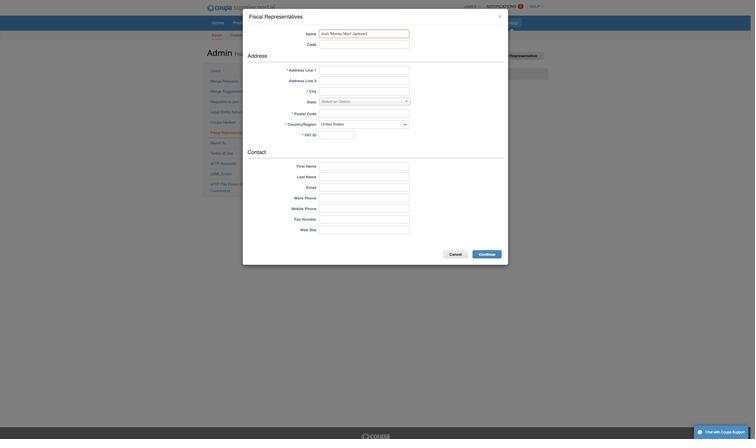 Task type: locate. For each thing, give the bounding box(es) containing it.
fiscal inside admin fiscal representatives
[[235, 50, 248, 58]]

to
[[228, 100, 231, 104]]

address line 2
[[289, 79, 317, 83]]

line left 1
[[305, 68, 313, 72]]

requests up "suggestions"
[[222, 79, 239, 84]]

0 vertical spatial representatives
[[265, 14, 303, 20]]

0 vertical spatial address
[[248, 53, 267, 59]]

1 name from the top
[[306, 32, 317, 36]]

setup right customer
[[248, 33, 258, 37]]

sftp for sftp file errors (to customers)
[[211, 182, 220, 187]]

admin link
[[211, 32, 223, 40]]

1 vertical spatial address
[[289, 68, 304, 72]]

requests to join link
[[211, 100, 239, 104]]

country/region up 2
[[307, 72, 335, 76]]

address down customer setup link
[[248, 53, 267, 59]]

* for * address line 1
[[287, 68, 288, 72]]

1 vertical spatial requests
[[222, 79, 239, 84]]

id
[[386, 72, 390, 76], [313, 133, 317, 137]]

0 horizontal spatial coupa
[[211, 120, 222, 125]]

None text field
[[319, 87, 410, 95], [319, 131, 355, 139], [319, 87, 410, 95], [319, 131, 355, 139]]

Name text field
[[319, 30, 410, 38]]

id right tax
[[386, 72, 390, 76]]

0 vertical spatial line
[[305, 68, 313, 72]]

ons
[[490, 20, 497, 26]]

1 sftp from the top
[[211, 162, 220, 166]]

coupa right with
[[721, 431, 732, 435]]

2 vertical spatial name
[[306, 175, 317, 180]]

0 vertical spatial coupa
[[211, 120, 222, 125]]

(to
[[239, 182, 244, 187]]

join
[[232, 100, 239, 104]]

add-ons link
[[476, 18, 501, 27]]

2 phone from the top
[[305, 207, 317, 211]]

phone for work phone
[[305, 196, 317, 201]]

1 vertical spatial id
[[313, 133, 317, 137]]

an
[[334, 99, 338, 104]]

0 vertical spatial setup
[[506, 20, 518, 26]]

sftp up cxml
[[211, 162, 220, 166]]

requests down service/time
[[286, 33, 302, 37]]

1 vertical spatial coupa
[[721, 431, 732, 435]]

admin down home
[[212, 33, 223, 37]]

with
[[714, 431, 720, 435]]

1 vertical spatial code
[[307, 112, 317, 116]]

0 vertical spatial admin
[[212, 33, 223, 37]]

coupa supplier portal image
[[203, 1, 279, 16], [361, 434, 390, 440]]

requests for connection requests
[[286, 33, 302, 37]]

errors down accounts
[[221, 172, 232, 176]]

1 vertical spatial phone
[[305, 207, 317, 211]]

0 vertical spatial phone
[[305, 196, 317, 201]]

tax id
[[378, 72, 390, 76]]

2 vertical spatial representatives
[[222, 131, 249, 135]]

phone for mobile phone
[[305, 207, 317, 211]]

None text field
[[319, 66, 410, 74], [319, 110, 410, 118], [319, 66, 410, 74], [319, 110, 410, 118]]

0 vertical spatial merge
[[211, 79, 221, 84]]

fax
[[294, 218, 301, 222]]

representative
[[510, 54, 538, 58]]

work phone
[[294, 196, 317, 201]]

remit-
[[211, 141, 222, 145]]

business
[[398, 20, 416, 26]]

0 vertical spatial coupa supplier portal image
[[203, 1, 279, 16]]

address down * address line 1
[[289, 79, 304, 83]]

1 vertical spatial name
[[306, 164, 317, 169]]

0 horizontal spatial id
[[313, 133, 317, 137]]

*
[[287, 68, 288, 72], [307, 89, 308, 94], [292, 112, 293, 116], [285, 122, 287, 127], [302, 133, 304, 137]]

business performance link
[[394, 18, 448, 27]]

email
[[306, 186, 317, 190]]

admin
[[212, 33, 223, 37], [207, 47, 232, 58]]

1 vertical spatial representatives
[[250, 50, 290, 58]]

code down sheets
[[307, 42, 317, 47]]

merge requests
[[211, 79, 239, 84]]

0 vertical spatial sftp
[[211, 162, 220, 166]]

1 line from the top
[[305, 68, 313, 72]]

id right "vat" at the left
[[313, 133, 317, 137]]

customer setup link
[[230, 32, 258, 40]]

2
[[314, 79, 317, 83]]

connection
[[266, 33, 285, 37]]

representatives down connection
[[250, 50, 290, 58]]

1 vertical spatial merge
[[211, 89, 221, 94]]

2 merge from the top
[[211, 89, 221, 94]]

setup right × button
[[506, 20, 518, 26]]

setup down join
[[232, 110, 242, 115]]

requests left to
[[211, 100, 227, 104]]

representatives down the verified
[[222, 131, 249, 135]]

customer setup
[[230, 33, 258, 37]]

2 vertical spatial address
[[289, 79, 304, 83]]

code right postal
[[307, 112, 317, 116]]

add-
[[480, 20, 490, 26]]

2 vertical spatial setup
[[232, 110, 242, 115]]

0 horizontal spatial coupa supplier portal image
[[203, 1, 279, 16]]

0 vertical spatial code
[[307, 42, 317, 47]]

representatives inside admin fiscal representatives
[[250, 50, 290, 58]]

errors left (to
[[228, 182, 238, 187]]

orders
[[255, 20, 270, 26]]

home link
[[208, 18, 228, 27]]

legal entity setup link
[[211, 110, 242, 115]]

sftp inside sftp file errors (to customers)
[[211, 182, 220, 187]]

1 vertical spatial admin
[[207, 47, 232, 58]]

invoices link
[[342, 18, 367, 27]]

1 vertical spatial sftp
[[211, 182, 220, 187]]

merge
[[211, 79, 221, 84], [211, 89, 221, 94]]

requests for merge requests
[[222, 79, 239, 84]]

verified
[[223, 120, 236, 125]]

3 name from the top
[[306, 175, 317, 180]]

name down sheets
[[306, 32, 317, 36]]

1 horizontal spatial setup
[[248, 33, 258, 37]]

0 vertical spatial requests
[[286, 33, 302, 37]]

fiscal down customer setup link
[[235, 50, 248, 58]]

country/region down postal
[[288, 122, 317, 127]]

2 line from the top
[[305, 79, 313, 83]]

address up address line 2
[[289, 68, 304, 72]]

of
[[222, 151, 225, 156]]

0 vertical spatial name
[[306, 32, 317, 36]]

users
[[211, 69, 221, 73]]

requests
[[286, 33, 302, 37], [222, 79, 239, 84], [211, 100, 227, 104]]

1 horizontal spatial coupa
[[721, 431, 732, 435]]

coupa down legal
[[211, 120, 222, 125]]

fiscal representatives
[[249, 14, 303, 20], [211, 131, 249, 135]]

Fax Number text field
[[319, 216, 410, 224]]

fiscal inside add fiscal representative link
[[498, 54, 509, 58]]

merge down merge requests
[[211, 89, 221, 94]]

fiscal representatives link
[[211, 131, 249, 135]]

line
[[305, 68, 313, 72], [305, 79, 313, 83]]

2 name from the top
[[306, 164, 317, 169]]

tax
[[378, 72, 385, 76]]

* for * city
[[307, 89, 308, 94]]

accounts
[[221, 162, 236, 166]]

fiscal right 'profile' at the top of the page
[[249, 14, 263, 20]]

* for * postal code
[[292, 112, 293, 116]]

first name
[[297, 164, 317, 169]]

1 phone from the top
[[305, 196, 317, 201]]

1 vertical spatial coupa supplier portal image
[[361, 434, 390, 440]]

merge down users
[[211, 79, 221, 84]]

file
[[221, 182, 227, 187]]

phone down the email
[[305, 196, 317, 201]]

1 horizontal spatial coupa supplier portal image
[[361, 434, 390, 440]]

performance
[[418, 20, 444, 26]]

sftp
[[211, 162, 220, 166], [211, 182, 220, 187]]

business performance
[[398, 20, 444, 26]]

phone up number
[[305, 207, 317, 211]]

representatives
[[265, 14, 303, 20], [250, 50, 290, 58], [222, 131, 249, 135]]

2 sftp from the top
[[211, 182, 220, 187]]

1 vertical spatial country/region
[[288, 122, 317, 127]]

fiscal right add
[[498, 54, 509, 58]]

fiscal representatives down the verified
[[211, 131, 249, 135]]

code
[[307, 42, 317, 47], [307, 112, 317, 116]]

cxml errors
[[211, 172, 232, 176]]

0 vertical spatial id
[[386, 72, 390, 76]]

1 vertical spatial errors
[[228, 182, 238, 187]]

1 merge from the top
[[211, 79, 221, 84]]

chat
[[706, 431, 713, 435]]

name right first
[[306, 164, 317, 169]]

admin down admin link
[[207, 47, 232, 58]]

name for last name
[[306, 175, 317, 180]]

0 horizontal spatial setup
[[232, 110, 242, 115]]

phone
[[305, 196, 317, 201], [305, 207, 317, 211]]

1 vertical spatial line
[[305, 79, 313, 83]]

line left 2
[[305, 79, 313, 83]]

sftp up "customers)"
[[211, 182, 220, 187]]

2 vertical spatial requests
[[211, 100, 227, 104]]

merge suggestions link
[[211, 89, 244, 94]]

* postal code
[[292, 112, 317, 116]]

name right "last"
[[306, 175, 317, 180]]

* country/region
[[285, 122, 317, 127]]

representatives up connection requests
[[265, 14, 303, 20]]

city
[[309, 89, 317, 94]]

select an option link
[[319, 98, 411, 105]]

1 vertical spatial setup
[[248, 33, 258, 37]]

sourcing link
[[449, 18, 475, 27]]

add fiscal representative link
[[483, 52, 544, 60]]

setup
[[506, 20, 518, 26], [248, 33, 258, 37], [232, 110, 242, 115]]

Web Site text field
[[319, 226, 410, 234]]

fiscal representatives up connection
[[249, 14, 303, 20]]

Mobile Phone text field
[[319, 205, 410, 213]]

profile
[[233, 20, 247, 26]]

admin inside admin link
[[212, 33, 223, 37]]

cxml errors link
[[211, 172, 232, 176]]



Task type: vqa. For each thing, say whether or not it's contained in the screenshot.
orders LINK
yes



Task type: describe. For each thing, give the bounding box(es) containing it.
mobile phone
[[292, 207, 317, 211]]

add fiscal representative
[[490, 54, 538, 58]]

address for address line 2
[[289, 79, 304, 83]]

First Name text field
[[319, 162, 410, 171]]

option
[[339, 99, 350, 104]]

cxml
[[211, 172, 220, 176]]

remit-to
[[211, 141, 226, 145]]

service/time sheets
[[279, 20, 320, 26]]

legal entity setup
[[211, 110, 242, 115]]

0 vertical spatial country/region
[[307, 72, 335, 76]]

×
[[498, 13, 502, 20]]

cancel
[[450, 253, 462, 257]]

support
[[733, 431, 745, 435]]

Email text field
[[319, 184, 410, 192]]

admin for admin fiscal representatives
[[207, 47, 232, 58]]

invoices
[[346, 20, 363, 26]]

first
[[297, 164, 305, 169]]

web
[[300, 228, 308, 233]]

fax number
[[294, 218, 317, 222]]

Code text field
[[319, 40, 410, 49]]

setup link
[[502, 18, 522, 27]]

merge suggestions
[[211, 89, 244, 94]]

merge requests link
[[211, 79, 239, 84]]

coupa verified link
[[211, 120, 236, 125]]

entity
[[221, 110, 231, 115]]

customer
[[230, 33, 247, 37]]

terms
[[211, 151, 221, 156]]

profile link
[[229, 18, 250, 27]]

name for first name
[[306, 164, 317, 169]]

asn link
[[325, 18, 341, 27]]

chat with coupa support button
[[694, 426, 749, 440]]

sheets
[[306, 20, 320, 26]]

1 horizontal spatial id
[[386, 72, 390, 76]]

legal
[[211, 110, 220, 115]]

errors inside sftp file errors (to customers)
[[228, 182, 238, 187]]

add
[[490, 54, 497, 58]]

use
[[226, 151, 233, 156]]

work
[[294, 196, 304, 201]]

2 code from the top
[[307, 112, 317, 116]]

sftp accounts
[[211, 162, 236, 166]]

Address Line 2 text field
[[319, 77, 410, 85]]

service/time
[[279, 20, 305, 26]]

* city
[[307, 89, 317, 94]]

* for * country/region
[[285, 122, 287, 127]]

users link
[[211, 69, 221, 73]]

coupa verified
[[211, 120, 236, 125]]

orders link
[[252, 18, 274, 27]]

sftp for sftp accounts
[[211, 162, 220, 166]]

terms of use link
[[211, 151, 233, 156]]

cancel button
[[443, 251, 468, 259]]

site
[[310, 228, 317, 233]]

admin fiscal representatives
[[207, 47, 290, 58]]

1
[[314, 68, 317, 72]]

Work Phone text field
[[319, 194, 410, 203]]

1 code from the top
[[307, 42, 317, 47]]

vat
[[305, 133, 312, 137]]

Last Name text field
[[319, 173, 410, 181]]

2 horizontal spatial setup
[[506, 20, 518, 26]]

contact
[[248, 149, 266, 155]]

add-ons
[[480, 20, 497, 26]]

sourcing
[[453, 20, 471, 26]]

select
[[322, 99, 333, 104]]

sftp file errors (to customers)
[[211, 182, 244, 193]]

web site
[[300, 228, 317, 233]]

terms of use
[[211, 151, 233, 156]]

catalogs
[[372, 20, 389, 26]]

requests to join
[[211, 100, 239, 104]]

admin for admin
[[212, 33, 223, 37]]

customers)
[[211, 189, 230, 193]]

postal
[[294, 112, 306, 116]]

service/time sheets link
[[275, 18, 324, 27]]

connection requests link
[[265, 32, 303, 40]]

* for * vat id
[[302, 133, 304, 137]]

0 vertical spatial errors
[[221, 172, 232, 176]]

state
[[307, 100, 317, 104]]

fiscal up remit-
[[211, 131, 221, 135]]

0 vertical spatial fiscal representatives
[[249, 14, 303, 20]]

connection requests
[[266, 33, 302, 37]]

sftp file errors (to customers) link
[[211, 182, 244, 193]]

address for address
[[248, 53, 267, 59]]

merge for merge suggestions
[[211, 89, 221, 94]]

continue button
[[473, 251, 502, 259]]

catalogs link
[[368, 18, 393, 27]]

select an option
[[322, 99, 350, 104]]

1 vertical spatial fiscal representatives
[[211, 131, 249, 135]]

suggestions
[[222, 89, 244, 94]]

last name
[[297, 175, 317, 180]]

* address line 1
[[287, 68, 317, 72]]

chat with coupa support
[[706, 431, 745, 435]]

× button
[[498, 13, 502, 20]]

merge for merge requests
[[211, 79, 221, 84]]

to
[[222, 141, 226, 145]]

remit-to link
[[211, 141, 226, 145]]

continue
[[479, 253, 496, 257]]

home
[[212, 20, 224, 26]]

asn
[[329, 20, 337, 26]]

coupa inside button
[[721, 431, 732, 435]]



